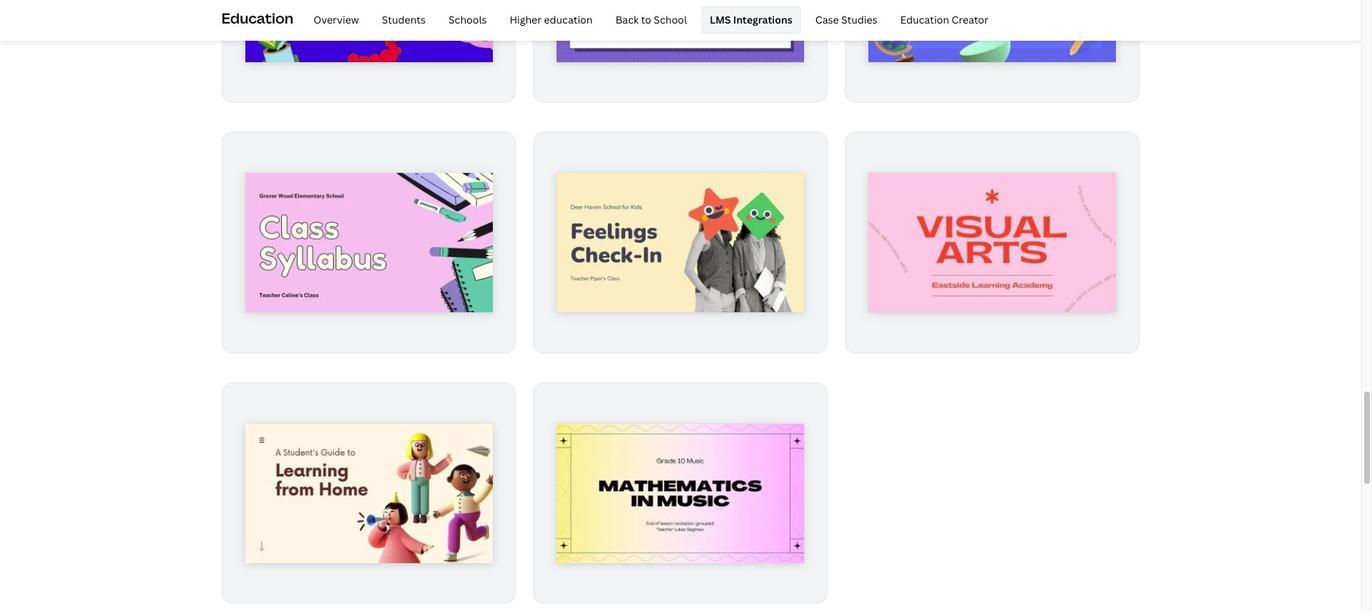 Task type: describe. For each thing, give the bounding box(es) containing it.
colorful 3d illustrated remote learning events and special interest presentation image
[[245, 424, 493, 564]]

overview
[[314, 13, 359, 26]]

back to school link
[[607, 6, 696, 34]]

higher education
[[510, 13, 593, 26]]

education for education creator
[[901, 13, 950, 26]]

colorful psychedelic modern retro visual arts class orientation education presentation image
[[245, 0, 493, 62]]

students
[[382, 13, 426, 26]]

colorful gridded music quiz presentation image
[[557, 424, 805, 564]]

schools
[[449, 13, 487, 26]]

back
[[616, 13, 639, 26]]

colorful illustration social and emotional learning sel feelings check in weather education presentation image
[[557, 173, 805, 313]]

case
[[816, 13, 839, 26]]

purple pink and blue lined digital storytelling media arts presentation image
[[557, 0, 805, 62]]



Task type: locate. For each thing, give the bounding box(es) containing it.
education
[[221, 8, 294, 28], [901, 13, 950, 26]]

higher education link
[[501, 6, 601, 34]]

pink and neon yellow retro classic visual arts lesson education presentation image
[[869, 173, 1117, 313]]

education creator
[[901, 13, 989, 26]]

creator
[[952, 13, 989, 26]]

higher
[[510, 13, 542, 26]]

about me blank education presentation in blue pink white 3d style image
[[869, 0, 1117, 62]]

education inside menu bar
[[901, 13, 950, 26]]

to
[[641, 13, 652, 26]]

education creator link
[[892, 6, 998, 34]]

lms
[[710, 13, 731, 26]]

menu bar
[[299, 6, 998, 34]]

1 horizontal spatial education
[[901, 13, 950, 26]]

pink green and violet school supplies class syllabus education presentation image
[[245, 173, 493, 313]]

overview link
[[305, 6, 368, 34]]

schools link
[[440, 6, 496, 34]]

education
[[544, 13, 593, 26]]

back to school
[[616, 13, 687, 26]]

studies
[[842, 13, 878, 26]]

school
[[654, 13, 687, 26]]

integrations
[[734, 13, 793, 26]]

lms integrations link
[[702, 6, 801, 34]]

case studies link
[[807, 6, 886, 34]]

lms integrations
[[710, 13, 793, 26]]

students link
[[373, 6, 434, 34]]

menu bar containing overview
[[299, 6, 998, 34]]

case studies
[[816, 13, 878, 26]]

education for education
[[221, 8, 294, 28]]

0 horizontal spatial education
[[221, 8, 294, 28]]



Task type: vqa. For each thing, say whether or not it's contained in the screenshot.
Select a result
no



